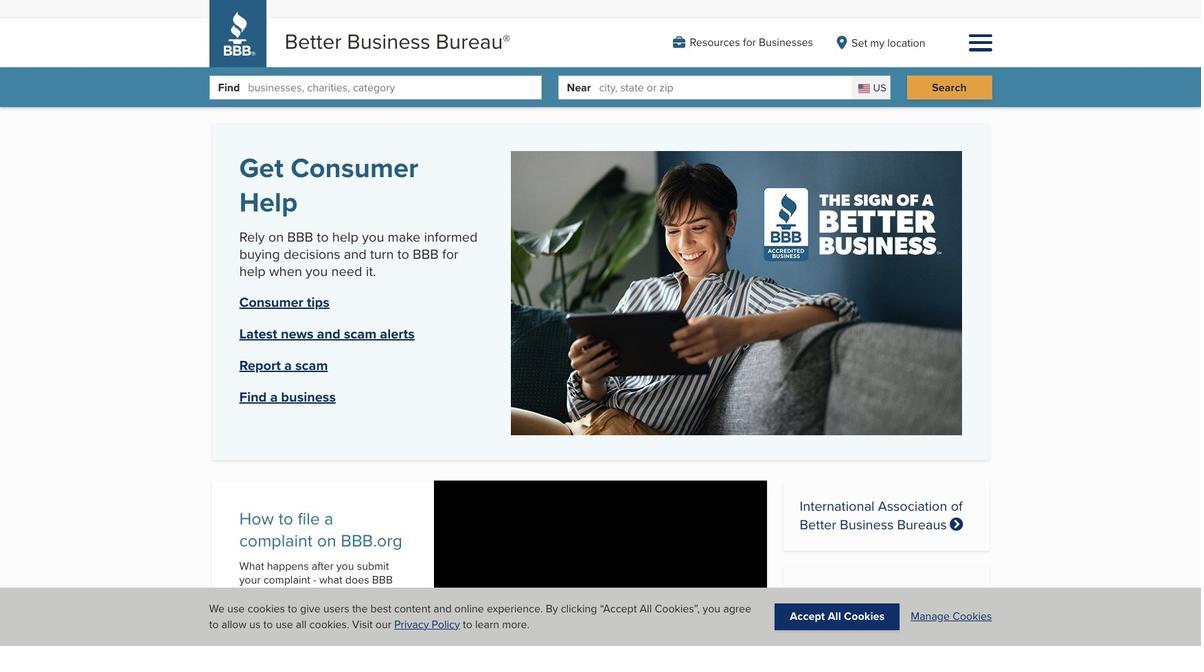 Task type: describe. For each thing, give the bounding box(es) containing it.
on inside how to file a complaint on bbb.org
[[317, 528, 337, 553]]

®
[[503, 29, 511, 51]]

1 vertical spatial help
[[239, 261, 266, 281]]

accept all cookies
[[790, 609, 885, 625]]

after
[[312, 559, 334, 574]]

bbb right turn
[[413, 244, 439, 264]]

1 vertical spatial and
[[317, 324, 341, 345]]

does
[[346, 572, 369, 588]]

0 horizontal spatial business
[[347, 26, 431, 56]]

make
[[388, 227, 421, 247]]

location
[[888, 35, 926, 51]]

learn
[[475, 617, 500, 633]]

to right "us"
[[264, 617, 273, 633]]

you inside "what happens after you submit your complaint - what does bbb do next?"
[[337, 559, 354, 574]]

content
[[394, 601, 431, 617]]

Find search field
[[248, 76, 541, 99]]

clicking
[[561, 601, 597, 617]]

bbb inside the bbb tip: cybersecurity resources to he
[[880, 613, 899, 627]]

international association of better business bureaus link
[[800, 496, 964, 535]]

cookies",
[[655, 601, 700, 617]]

rely
[[239, 227, 265, 247]]

bbb.org
[[341, 528, 403, 553]]

you left the need
[[306, 261, 328, 281]]

and inside rely on bbb to help you make informed buying decisions and turn to bbb for help when you need it.
[[344, 244, 367, 264]]

set
[[852, 35, 868, 51]]

consumer for consumer news
[[830, 585, 903, 600]]

find for find
[[218, 80, 240, 95]]

how to file a complaint on bbb.org
[[239, 507, 403, 553]]

bbb inside "what happens after you submit your complaint - what does bbb do next?"
[[372, 572, 393, 588]]

what
[[239, 559, 264, 574]]

businesses
[[759, 34, 814, 50]]

we
[[209, 601, 225, 617]]

consumer tips link
[[239, 292, 330, 313]]

rely on bbb to help you make informed buying decisions and turn to bbb for help when you need it.
[[239, 227, 478, 281]]

decisions
[[284, 244, 341, 264]]

find for find a business
[[239, 387, 267, 408]]

report
[[239, 356, 281, 376]]

getty cybersecurity main image
[[800, 616, 869, 647]]

help
[[239, 182, 298, 223]]

cookies
[[248, 601, 285, 617]]

latest
[[239, 324, 277, 345]]

learn how the process works!
[[239, 611, 383, 627]]

alerts
[[380, 324, 415, 345]]

set my location
[[852, 35, 926, 51]]

privacy
[[395, 617, 429, 633]]

it.
[[366, 261, 376, 281]]

agree
[[724, 601, 752, 617]]

manage cookies
[[911, 609, 993, 625]]

cookies inside 'button'
[[845, 609, 885, 625]]

when
[[269, 261, 302, 281]]

consumer for consumer tips
[[239, 292, 303, 313]]

get
[[239, 148, 284, 189]]

privacy policy to learn more.
[[395, 617, 530, 633]]

process
[[311, 611, 349, 627]]

consumer news
[[830, 585, 943, 600]]

bbb tip: cybersecurity resources to he link
[[800, 613, 973, 647]]

0 vertical spatial better
[[285, 26, 342, 56]]

better business bureau ®
[[285, 26, 511, 56]]

next?
[[255, 586, 280, 602]]

a for find
[[270, 387, 278, 408]]

near
[[567, 80, 591, 95]]

best
[[371, 601, 392, 617]]

to left learn
[[463, 617, 473, 633]]

tips
[[307, 292, 330, 313]]

0 horizontal spatial the
[[293, 611, 308, 627]]

experience.
[[487, 601, 543, 617]]

need
[[332, 261, 362, 281]]

to left give
[[288, 601, 297, 617]]

resources
[[880, 640, 925, 647]]

a for report
[[285, 356, 292, 376]]

0 vertical spatial scam
[[344, 324, 377, 345]]

resources for businesses link
[[673, 34, 814, 50]]

US field
[[853, 76, 890, 99]]

complaint inside "what happens after you submit your complaint - what does bbb do next?"
[[264, 572, 311, 588]]

accept all cookies button
[[775, 604, 900, 631]]

news
[[907, 585, 943, 600]]

manage
[[911, 609, 950, 625]]

cookies inside button
[[953, 609, 993, 625]]

do
[[239, 586, 252, 602]]

informed
[[424, 227, 478, 247]]

how
[[269, 611, 290, 627]]

us
[[874, 81, 887, 95]]

all inside "we use cookies to give users the best content and online experience. by clicking "accept all cookies", you agree to allow us to use all cookies. visit our"
[[640, 601, 652, 617]]

resources
[[690, 34, 741, 50]]

my
[[871, 35, 885, 51]]

complaint inside how to file a complaint on bbb.org
[[239, 528, 313, 553]]

of
[[951, 496, 963, 516]]

cookies.
[[310, 617, 350, 633]]

all
[[296, 617, 307, 633]]

tip:
[[902, 613, 918, 627]]

business inside international association of better business bureaus
[[840, 515, 894, 535]]

Near field
[[599, 76, 853, 99]]

your
[[239, 572, 261, 588]]



Task type: vqa. For each thing, say whether or not it's contained in the screenshot.
BBB Tip: Cybersecurity resources to he on the right bottom of page
yes



Task type: locate. For each thing, give the bounding box(es) containing it.
1 horizontal spatial better
[[800, 515, 837, 535]]

a inside how to file a complaint on bbb.org
[[325, 507, 334, 531]]

a right report
[[285, 356, 292, 376]]

what happens after you submit your complaint - what does bbb do next?
[[239, 559, 393, 602]]

we use cookies to give users the best content and online experience. by clicking "accept all cookies", you agree to allow us to use all cookies. visit our
[[209, 601, 752, 633]]

complaint up happens
[[239, 528, 313, 553]]

online
[[455, 601, 484, 617]]

latest news and scam alerts
[[239, 324, 415, 345]]

use
[[228, 601, 245, 617], [276, 617, 293, 633]]

you left agree
[[703, 601, 721, 617]]

1 horizontal spatial business
[[840, 515, 894, 535]]

1 vertical spatial find
[[239, 387, 267, 408]]

0 horizontal spatial for
[[442, 244, 459, 264]]

better
[[285, 26, 342, 56], [800, 515, 837, 535]]

you
[[362, 227, 384, 247], [306, 261, 328, 281], [337, 559, 354, 574], [703, 601, 721, 617]]

report a scam
[[239, 356, 328, 376]]

users
[[324, 601, 350, 617]]

you right after
[[337, 559, 354, 574]]

scam
[[344, 324, 377, 345], [295, 356, 328, 376]]

business left bureaus
[[840, 515, 894, 535]]

business
[[347, 26, 431, 56], [840, 515, 894, 535]]

submit
[[357, 559, 389, 574]]

news
[[281, 324, 314, 345]]

1 horizontal spatial and
[[344, 244, 367, 264]]

our
[[376, 617, 392, 633]]

0 vertical spatial business
[[347, 26, 431, 56]]

privacy policy link
[[395, 617, 460, 633]]

use left all
[[276, 617, 293, 633]]

0 horizontal spatial and
[[317, 324, 341, 345]]

consumer tips
[[239, 292, 330, 313]]

bureaus
[[898, 515, 947, 535]]

complaint left -
[[264, 572, 311, 588]]

find a business
[[239, 387, 336, 408]]

1 vertical spatial a
[[270, 387, 278, 408]]

and left online
[[434, 601, 452, 617]]

cookies
[[845, 609, 885, 625], [953, 609, 993, 625]]

to right turn
[[398, 244, 409, 264]]

0 vertical spatial on
[[269, 227, 284, 247]]

cybersecurity
[[880, 626, 942, 641]]

bbb tip: cybersecurity resources to he
[[880, 613, 958, 647]]

to down "get consumer help"
[[317, 227, 329, 247]]

search
[[933, 80, 967, 96]]

0 vertical spatial complaint
[[239, 528, 313, 553]]

on right 'rely'
[[269, 227, 284, 247]]

1 cookies from the left
[[845, 609, 885, 625]]

2 vertical spatial consumer
[[830, 585, 903, 600]]

find a business link
[[239, 387, 336, 408]]

international
[[800, 496, 875, 516]]

business
[[281, 387, 336, 408]]

bbb up when
[[287, 227, 313, 247]]

0 horizontal spatial help
[[239, 261, 266, 281]]

to
[[317, 227, 329, 247], [398, 244, 409, 264], [279, 507, 293, 531], [288, 601, 297, 617], [209, 617, 219, 633], [264, 617, 273, 633], [463, 617, 473, 633], [927, 640, 936, 647]]

0 horizontal spatial use
[[228, 601, 245, 617]]

consumer inside "get consumer help"
[[291, 148, 419, 189]]

on up after
[[317, 528, 337, 553]]

0 vertical spatial consumer
[[291, 148, 419, 189]]

international association of better business bureaus
[[800, 496, 963, 535]]

1 vertical spatial business
[[840, 515, 894, 535]]

find
[[218, 80, 240, 95], [239, 387, 267, 408]]

and inside "we use cookies to give users the best content and online experience. by clicking "accept all cookies", you agree to allow us to use all cookies. visit our"
[[434, 601, 452, 617]]

1 horizontal spatial for
[[743, 34, 756, 50]]

association
[[879, 496, 948, 516]]

give
[[300, 601, 321, 617]]

to left file
[[279, 507, 293, 531]]

0 vertical spatial and
[[344, 244, 367, 264]]

-
[[313, 572, 317, 588]]

more.
[[502, 617, 530, 633]]

bureau
[[436, 26, 503, 56]]

buying
[[239, 244, 280, 264]]

visit
[[352, 617, 373, 633]]

0 vertical spatial a
[[285, 356, 292, 376]]

1 vertical spatial on
[[317, 528, 337, 553]]

all
[[640, 601, 652, 617], [828, 609, 842, 625]]

for right make
[[442, 244, 459, 264]]

2 cookies from the left
[[953, 609, 993, 625]]

0 horizontal spatial scam
[[295, 356, 328, 376]]

0 vertical spatial help
[[332, 227, 359, 247]]

2 vertical spatial a
[[325, 507, 334, 531]]

1 vertical spatial complaint
[[264, 572, 311, 588]]

bbb left tip:
[[880, 613, 899, 627]]

1 horizontal spatial on
[[317, 528, 337, 553]]

use right we
[[228, 601, 245, 617]]

all right accept
[[828, 609, 842, 625]]

a down report a scam at left
[[270, 387, 278, 408]]

resources for businesses
[[690, 34, 814, 50]]

consumer
[[291, 148, 419, 189], [239, 292, 303, 313], [830, 585, 903, 600]]

learn
[[239, 611, 266, 627]]

close up shot of a beautiful smiling young woman with short hair sitting comfortably on the sofa at home. she is looking down and using her digital tablet. image
[[511, 151, 962, 436]]

for right the resources
[[743, 34, 756, 50]]

1 horizontal spatial help
[[332, 227, 359, 247]]

on
[[269, 227, 284, 247], [317, 528, 337, 553]]

0 horizontal spatial cookies
[[845, 609, 885, 625]]

how
[[239, 507, 274, 531]]

accept
[[790, 609, 825, 625]]

you left make
[[362, 227, 384, 247]]

latest news and scam alerts link
[[239, 324, 415, 345]]

file
[[298, 507, 320, 531]]

1 horizontal spatial a
[[285, 356, 292, 376]]

bbb
[[287, 227, 313, 247], [413, 244, 439, 264], [372, 572, 393, 588], [880, 613, 899, 627]]

cookies down consumer news
[[845, 609, 885, 625]]

1 vertical spatial better
[[800, 515, 837, 535]]

a right file
[[325, 507, 334, 531]]

to inside how to file a complaint on bbb.org
[[279, 507, 293, 531]]

for inside rely on bbb to help you make informed buying decisions and turn to bbb for help when you need it.
[[442, 244, 459, 264]]

a
[[285, 356, 292, 376], [270, 387, 278, 408], [325, 507, 334, 531]]

1 vertical spatial scam
[[295, 356, 328, 376]]

report a scam link
[[239, 356, 328, 376]]

"accept
[[600, 601, 637, 617]]

works!
[[352, 611, 383, 627]]

0 horizontal spatial all
[[640, 601, 652, 617]]

turn
[[370, 244, 394, 264]]

2 vertical spatial and
[[434, 601, 452, 617]]

better inside international association of better business bureaus
[[800, 515, 837, 535]]

to left allow
[[209, 617, 219, 633]]

1 horizontal spatial all
[[828, 609, 842, 625]]

all inside 'button'
[[828, 609, 842, 625]]

0 vertical spatial for
[[743, 34, 756, 50]]

1 horizontal spatial scam
[[344, 324, 377, 345]]

by
[[546, 601, 558, 617]]

get consumer help
[[239, 148, 419, 223]]

to down manage
[[927, 640, 936, 647]]

1 vertical spatial consumer
[[239, 292, 303, 313]]

0 horizontal spatial on
[[269, 227, 284, 247]]

the left best
[[352, 601, 368, 617]]

us
[[250, 617, 261, 633]]

business up find search box
[[347, 26, 431, 56]]

the right how
[[293, 611, 308, 627]]

2 horizontal spatial and
[[434, 601, 452, 617]]

complaint
[[239, 528, 313, 553], [264, 572, 311, 588]]

0 horizontal spatial better
[[285, 26, 342, 56]]

policy
[[432, 617, 460, 633]]

2 horizontal spatial a
[[325, 507, 334, 531]]

scam up business
[[295, 356, 328, 376]]

for
[[743, 34, 756, 50], [442, 244, 459, 264]]

all right "accept
[[640, 601, 652, 617]]

the inside "we use cookies to give users the best content and online experience. by clicking "accept all cookies", you agree to allow us to use all cookies. visit our"
[[352, 601, 368, 617]]

manage cookies button
[[911, 609, 993, 625]]

and left turn
[[344, 244, 367, 264]]

scam left alerts
[[344, 324, 377, 345]]

1 horizontal spatial the
[[352, 601, 368, 617]]

cookies right manage
[[953, 609, 993, 625]]

and right news
[[317, 324, 341, 345]]

allow
[[222, 617, 247, 633]]

you inside "we use cookies to give users the best content and online experience. by clicking "accept all cookies", you agree to allow us to use all cookies. visit our"
[[703, 601, 721, 617]]

the
[[352, 601, 368, 617], [293, 611, 308, 627]]

help up the need
[[332, 227, 359, 247]]

1 vertical spatial for
[[442, 244, 459, 264]]

to inside the bbb tip: cybersecurity resources to he
[[927, 640, 936, 647]]

bbb right does on the left of page
[[372, 572, 393, 588]]

on inside rely on bbb to help you make informed buying decisions and turn to bbb for help when you need it.
[[269, 227, 284, 247]]

1 horizontal spatial use
[[276, 617, 293, 633]]

search button
[[907, 76, 993, 100]]

what
[[320, 572, 343, 588]]

0 vertical spatial find
[[218, 80, 240, 95]]

1 horizontal spatial cookies
[[953, 609, 993, 625]]

0 horizontal spatial a
[[270, 387, 278, 408]]

help left when
[[239, 261, 266, 281]]



